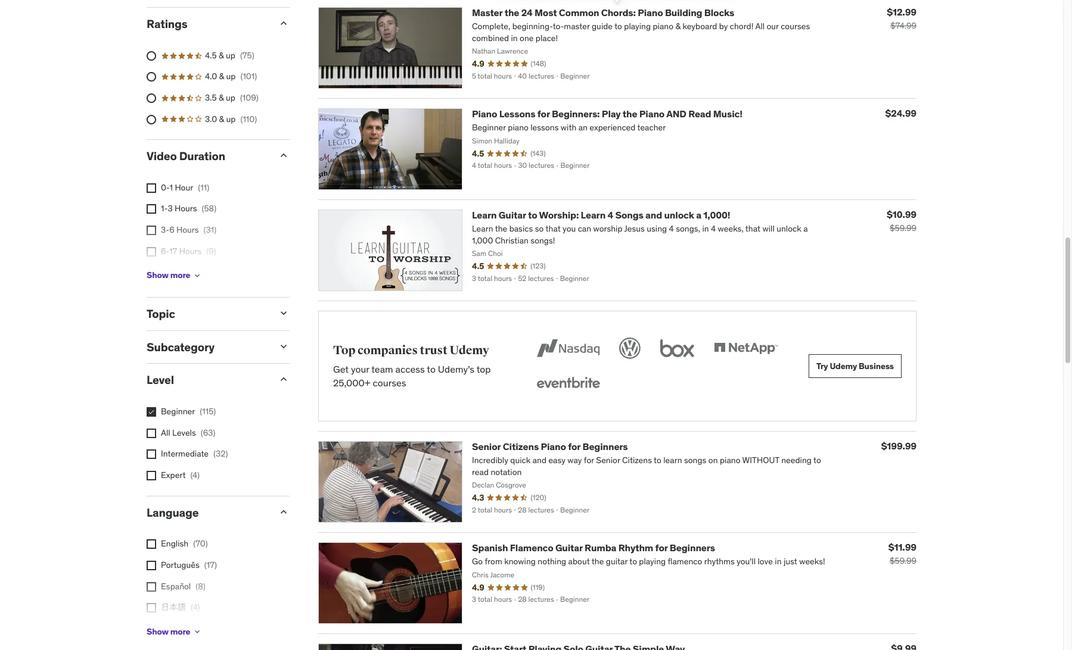 Task type: vqa. For each thing, say whether or not it's contained in the screenshot.


Task type: describe. For each thing, give the bounding box(es) containing it.
1 vertical spatial beginners
[[670, 542, 715, 554]]

english
[[161, 539, 188, 550]]

small image for ratings
[[278, 17, 290, 29]]

citizens
[[503, 441, 539, 453]]

17+ hours
[[161, 267, 198, 278]]

music!
[[713, 108, 743, 120]]

total
[[478, 71, 492, 80]]

português
[[161, 560, 200, 571]]

4
[[608, 209, 613, 221]]

24
[[521, 7, 533, 18]]

and
[[667, 108, 687, 120]]

4.5 & up (75)
[[205, 50, 254, 61]]

xsmall image for 3-
[[147, 226, 156, 236]]

hours for 3-6 hours
[[176, 225, 199, 236]]

try
[[817, 361, 828, 372]]

4.9
[[472, 58, 484, 69]]

small image for video duration
[[278, 150, 290, 162]]

1 vertical spatial the
[[623, 108, 638, 120]]

beginning-
[[512, 21, 553, 32]]

40
[[518, 71, 527, 80]]

148 reviews element
[[531, 59, 546, 69]]

xsmall image for expert
[[147, 472, 156, 481]]

one
[[520, 33, 534, 43]]

0 vertical spatial beginners
[[583, 441, 628, 453]]

العربية
[[161, 624, 179, 635]]

language
[[147, 506, 199, 520]]

by
[[719, 21, 728, 32]]

lectures
[[529, 71, 554, 80]]

40 lectures
[[518, 71, 554, 80]]

the inside master the 24 most common chords: piano building blocks complete, beginning-to-master guide to playing piano & keyboard by chord! all our courses combined in one place! nathan lawrence
[[505, 7, 519, 18]]

25,000+
[[333, 377, 371, 389]]

1-
[[161, 204, 168, 214]]

show for video duration
[[147, 270, 169, 281]]

3-6 hours (31)
[[161, 225, 217, 236]]

to inside master the 24 most common chords: piano building blocks complete, beginning-to-master guide to playing piano & keyboard by chord! all our courses combined in one place! nathan lawrence
[[615, 21, 622, 32]]

$12.99
[[887, 6, 917, 18]]

0-
[[161, 182, 170, 193]]

0 vertical spatial for
[[538, 108, 550, 120]]

senior citizens piano for beginners
[[472, 441, 628, 453]]

topic button
[[147, 307, 268, 321]]

(110)
[[240, 114, 257, 124]]

lessons
[[499, 108, 536, 120]]

& for 3.0 & up (110)
[[219, 114, 224, 124]]

(17)
[[204, 560, 217, 571]]

5
[[472, 71, 476, 80]]

$12.99 $74.99
[[887, 6, 917, 31]]

play
[[602, 108, 621, 120]]

hours for 1-3 hours
[[175, 204, 197, 214]]

your
[[351, 364, 369, 376]]

3.5 & up (109)
[[205, 92, 259, 103]]

songs
[[615, 209, 644, 221]]

1 vertical spatial to
[[528, 209, 537, 221]]

building
[[665, 7, 703, 18]]

& for 4.0 & up (101)
[[219, 71, 224, 82]]

0-1 hour (11)
[[161, 182, 209, 193]]

3.0 & up (110)
[[205, 114, 257, 124]]

combined
[[472, 33, 509, 43]]

nasdaq image
[[534, 336, 603, 362]]

master the 24 most common chords: piano building blocks complete, beginning-to-master guide to playing piano & keyboard by chord! all our courses combined in one place! nathan lawrence
[[472, 7, 810, 56]]

more for language
[[170, 627, 190, 638]]

blocks
[[705, 7, 735, 18]]

2 learn from the left
[[581, 209, 606, 221]]

$11.99 $59.99
[[889, 542, 917, 567]]

spanish flamenco guitar rumba rhythm for beginners
[[472, 542, 715, 554]]

master
[[564, 21, 590, 32]]

volkswagen image
[[617, 336, 643, 362]]

(9)
[[206, 246, 216, 257]]

0 horizontal spatial all
[[161, 428, 170, 439]]

日本語
[[161, 603, 186, 614]]

place!
[[536, 33, 558, 43]]

17
[[169, 246, 177, 257]]

level
[[147, 373, 174, 388]]

topic
[[147, 307, 175, 321]]

español
[[161, 582, 191, 592]]

3.5
[[205, 92, 217, 103]]

intermediate
[[161, 449, 209, 460]]

1-3 hours (58)
[[161, 204, 216, 214]]

(115)
[[200, 407, 216, 417]]

playing
[[624, 21, 651, 32]]

try udemy business link
[[809, 355, 902, 378]]

xsmall image for intermediate
[[147, 450, 156, 460]]

17+
[[161, 267, 174, 278]]

xsmall image for 0-
[[147, 184, 156, 193]]

beginner for beginner (115)
[[161, 407, 195, 417]]

$59.99 for $11.99
[[890, 556, 917, 567]]

& inside master the 24 most common chords: piano building blocks complete, beginning-to-master guide to playing piano & keyboard by chord! all our courses combined in one place! nathan lawrence
[[676, 21, 681, 32]]

up for 3.5 & up
[[226, 92, 235, 103]]

up for 3.0 & up
[[226, 114, 236, 124]]

xsmall image for 6-
[[147, 247, 156, 257]]

$11.99
[[889, 542, 917, 554]]

intermediate (32)
[[161, 449, 228, 460]]

3.0
[[205, 114, 217, 124]]

(31)
[[204, 225, 217, 236]]

$24.99
[[886, 107, 917, 119]]

hours
[[494, 71, 512, 80]]

$10.99 $59.99
[[887, 209, 917, 234]]

a
[[696, 209, 702, 221]]

piano right citizens
[[541, 441, 566, 453]]

duration
[[179, 149, 225, 163]]

piano lessons for beginners: play the piano and read music! link
[[472, 108, 743, 120]]

xsmall image for all
[[147, 429, 156, 439]]

(101)
[[240, 71, 257, 82]]

hour
[[175, 182, 193, 193]]



Task type: locate. For each thing, give the bounding box(es) containing it.
0 horizontal spatial to
[[427, 364, 436, 376]]

all inside master the 24 most common chords: piano building blocks complete, beginning-to-master guide to playing piano & keyboard by chord! all our courses combined in one place! nathan lawrence
[[756, 21, 765, 32]]

1 xsmall image from the top
[[147, 226, 156, 236]]

0 horizontal spatial learn
[[472, 209, 497, 221]]

$59.99 down $11.99
[[890, 556, 917, 567]]

3
[[168, 204, 173, 214]]

xsmall image left intermediate
[[147, 450, 156, 460]]

(4) for 日本語 (4)
[[191, 603, 200, 614]]

3 xsmall image from the top
[[147, 450, 156, 460]]

courses down team
[[373, 377, 406, 389]]

2 vertical spatial for
[[655, 542, 668, 554]]

1 small image from the top
[[278, 17, 290, 29]]

0 horizontal spatial udemy
[[450, 343, 489, 358]]

beginner (115)
[[161, 407, 216, 417]]

(32)
[[213, 449, 228, 460]]

beginner for beginner
[[561, 71, 590, 80]]

master the 24 most common chords: piano building blocks link
[[472, 7, 735, 18]]

ratings
[[147, 17, 188, 31]]

for right "rhythm"
[[655, 542, 668, 554]]

show
[[147, 270, 169, 281], [147, 627, 169, 638]]

business
[[859, 361, 894, 372]]

1 $59.99 from the top
[[890, 223, 917, 234]]

4 up from the top
[[226, 114, 236, 124]]

xsmall image for english
[[147, 540, 156, 550]]

courses right our
[[781, 21, 810, 32]]

show for language
[[147, 627, 169, 638]]

0 vertical spatial show
[[147, 270, 169, 281]]

1 show from the top
[[147, 270, 169, 281]]

xsmall image for español
[[147, 583, 156, 592]]

xsmall image for português
[[147, 562, 156, 571]]

1 horizontal spatial all
[[756, 21, 765, 32]]

&
[[676, 21, 681, 32], [219, 50, 224, 61], [219, 71, 224, 82], [219, 92, 224, 103], [219, 114, 224, 124]]

udemy right try
[[830, 361, 857, 372]]

small image
[[278, 150, 290, 162], [278, 308, 290, 319], [278, 374, 290, 386], [278, 506, 290, 518]]

piano
[[638, 7, 663, 18], [472, 108, 497, 120], [640, 108, 665, 120], [541, 441, 566, 453]]

small image for level
[[278, 374, 290, 386]]

2 $59.99 from the top
[[890, 556, 917, 567]]

small image for topic
[[278, 308, 290, 319]]

beginner
[[561, 71, 590, 80], [161, 407, 195, 417]]

4.0
[[205, 71, 217, 82]]

xsmall image left 3-
[[147, 226, 156, 236]]

show more for video duration
[[147, 270, 190, 281]]

to down trust
[[427, 364, 436, 376]]

udemy inside top companies trust udemy get your team access to udemy's top 25,000+ courses
[[450, 343, 489, 358]]

(4) down intermediate (32)
[[190, 470, 200, 481]]

4 small image from the top
[[278, 506, 290, 518]]

companies
[[358, 343, 418, 358]]

show more for language
[[147, 627, 190, 638]]

keyboard
[[683, 21, 717, 32]]

xsmall image down level
[[147, 408, 156, 417]]

4 xsmall image from the top
[[147, 472, 156, 481]]

more down 17
[[170, 270, 190, 281]]

2 up from the top
[[226, 71, 236, 82]]

up for 4.5 & up
[[226, 50, 235, 61]]

0 horizontal spatial the
[[505, 7, 519, 18]]

udemy inside the try udemy business link
[[830, 361, 857, 372]]

1 vertical spatial show
[[147, 627, 169, 638]]

spanish
[[472, 542, 508, 554]]

1 horizontal spatial learn
[[581, 209, 606, 221]]

1 show more button from the top
[[147, 264, 202, 288]]

to inside top companies trust udemy get your team access to udemy's top 25,000+ courses
[[427, 364, 436, 376]]

and
[[646, 209, 662, 221]]

$10.99
[[887, 209, 917, 221]]

xsmall image for beginner
[[147, 408, 156, 417]]

0 vertical spatial $59.99
[[890, 223, 917, 234]]

& right 4.5
[[219, 50, 224, 61]]

1 vertical spatial small image
[[278, 341, 290, 353]]

small image for language
[[278, 506, 290, 518]]

small image for subcategory
[[278, 341, 290, 353]]

(70)
[[193, 539, 208, 550]]

piano inside master the 24 most common chords: piano building blocks complete, beginning-to-master guide to playing piano & keyboard by chord! all our courses combined in one place! nathan lawrence
[[638, 7, 663, 18]]

learn
[[472, 209, 497, 221], [581, 209, 606, 221]]

most
[[535, 7, 557, 18]]

learn guitar to worship: learn 4 songs and unlock a 1,000! link
[[472, 209, 731, 221]]

piano left and
[[640, 108, 665, 120]]

unlock
[[664, 209, 694, 221]]

1 horizontal spatial guitar
[[556, 542, 583, 554]]

guitar left worship:
[[499, 209, 526, 221]]

piano up piano
[[638, 7, 663, 18]]

0 vertical spatial courses
[[781, 21, 810, 32]]

language button
[[147, 506, 268, 520]]

2 show more button from the top
[[147, 621, 202, 645]]

xsmall image left 6- at the left of page
[[147, 247, 156, 257]]

2 horizontal spatial for
[[655, 542, 668, 554]]

$59.99 inside $10.99 $59.99
[[890, 223, 917, 234]]

1 horizontal spatial the
[[623, 108, 638, 120]]

0 horizontal spatial beginner
[[161, 407, 195, 417]]

& right piano
[[676, 21, 681, 32]]

all levels (63)
[[161, 428, 215, 439]]

1 horizontal spatial for
[[568, 441, 581, 453]]

0 vertical spatial beginner
[[561, 71, 590, 80]]

show more button for language
[[147, 621, 202, 645]]

1 vertical spatial all
[[161, 428, 170, 439]]

1 horizontal spatial to
[[528, 209, 537, 221]]

more for video duration
[[170, 270, 190, 281]]

hours right 3
[[175, 204, 197, 214]]

top companies trust udemy get your team access to udemy's top 25,000+ courses
[[333, 343, 491, 389]]

2 small image from the top
[[278, 308, 290, 319]]

hours right 17
[[179, 246, 202, 257]]

1 vertical spatial guitar
[[556, 542, 583, 554]]

for right citizens
[[568, 441, 581, 453]]

access
[[396, 364, 425, 376]]

senior citizens piano for beginners link
[[472, 441, 628, 453]]

1 horizontal spatial courses
[[781, 21, 810, 32]]

xsmall image left english
[[147, 540, 156, 550]]

rhythm
[[619, 542, 653, 554]]

1 vertical spatial $59.99
[[890, 556, 917, 567]]

1 vertical spatial for
[[568, 441, 581, 453]]

2 show from the top
[[147, 627, 169, 638]]

1 vertical spatial show more
[[147, 627, 190, 638]]

$59.99 inside $11.99 $59.99
[[890, 556, 917, 567]]

6 xsmall image from the top
[[147, 562, 156, 571]]

7 xsmall image from the top
[[147, 583, 156, 592]]

courses inside master the 24 most common chords: piano building blocks complete, beginning-to-master guide to playing piano & keyboard by chord! all our courses combined in one place! nathan lawrence
[[781, 21, 810, 32]]

xsmall image left 0-
[[147, 184, 156, 193]]

show more button down the 日本語
[[147, 621, 202, 645]]

xsmall image left the 日本語
[[147, 604, 156, 614]]

xsmall image down the '6-17 hours (9)'
[[193, 271, 202, 281]]

team
[[372, 364, 393, 376]]

hours right 6
[[176, 225, 199, 236]]

box image
[[658, 336, 697, 362]]

master
[[472, 7, 503, 18]]

lawrence
[[497, 47, 528, 56]]

guitar left the rumba at the right of the page
[[556, 542, 583, 554]]

1 vertical spatial courses
[[373, 377, 406, 389]]

flamenco
[[510, 542, 554, 554]]

(4)
[[190, 470, 200, 481], [191, 603, 200, 614]]

up
[[226, 50, 235, 61], [226, 71, 236, 82], [226, 92, 235, 103], [226, 114, 236, 124]]

& right 3.5
[[219, 92, 224, 103]]

up left (75)
[[226, 50, 235, 61]]

more down 日本語 (4)
[[170, 627, 190, 638]]

日本語 (4)
[[161, 603, 200, 614]]

2 vertical spatial to
[[427, 364, 436, 376]]

& right 4.0
[[219, 71, 224, 82]]

chord!
[[730, 21, 754, 32]]

0 vertical spatial show more
[[147, 270, 190, 281]]

& for 4.5 & up (75)
[[219, 50, 224, 61]]

0 vertical spatial more
[[170, 270, 190, 281]]

udemy's
[[438, 364, 475, 376]]

1 vertical spatial udemy
[[830, 361, 857, 372]]

1 vertical spatial show more button
[[147, 621, 202, 645]]

the right play
[[623, 108, 638, 120]]

show more button
[[147, 264, 202, 288], [147, 621, 202, 645]]

1 horizontal spatial udemy
[[830, 361, 857, 372]]

hours for 6-17 hours
[[179, 246, 202, 257]]

1 vertical spatial more
[[170, 627, 190, 638]]

0 vertical spatial (4)
[[190, 470, 200, 481]]

& right 3.0
[[219, 114, 224, 124]]

(109)
[[240, 92, 259, 103]]

beginner right lectures at top
[[561, 71, 590, 80]]

español (8)
[[161, 582, 206, 592]]

0 vertical spatial to
[[615, 21, 622, 32]]

up left (110)
[[226, 114, 236, 124]]

ratings button
[[147, 17, 268, 31]]

1 horizontal spatial beginners
[[670, 542, 715, 554]]

udemy
[[450, 343, 489, 358], [830, 361, 857, 372]]

for
[[538, 108, 550, 120], [568, 441, 581, 453], [655, 542, 668, 554]]

netapp image
[[712, 336, 780, 362]]

piano lessons for beginners: play the piano and read music!
[[472, 108, 743, 120]]

try udemy business
[[817, 361, 894, 372]]

hours right 17+
[[176, 267, 198, 278]]

1 up from the top
[[226, 50, 235, 61]]

3-
[[161, 225, 169, 236]]

up left (109)
[[226, 92, 235, 103]]

beginner up levels
[[161, 407, 195, 417]]

the left 24
[[505, 7, 519, 18]]

5 xsmall image from the top
[[147, 540, 156, 550]]

xsmall image for 1-
[[147, 205, 156, 214]]

4.5
[[205, 50, 217, 61]]

show more button for video duration
[[147, 264, 202, 288]]

beginners:
[[552, 108, 600, 120]]

1 vertical spatial (4)
[[191, 603, 200, 614]]

(8)
[[196, 582, 206, 592]]

1 horizontal spatial beginner
[[561, 71, 590, 80]]

1,000!
[[704, 209, 731, 221]]

1 learn from the left
[[472, 209, 497, 221]]

0 vertical spatial show more button
[[147, 264, 202, 288]]

0 horizontal spatial beginners
[[583, 441, 628, 453]]

trust
[[420, 343, 448, 358]]

show down 6- at the left of page
[[147, 270, 169, 281]]

xsmall image right العربية
[[193, 628, 202, 638]]

6
[[169, 225, 174, 236]]

2 more from the top
[[170, 627, 190, 638]]

1 small image from the top
[[278, 150, 290, 162]]

0 vertical spatial udemy
[[450, 343, 489, 358]]

xsmall image
[[147, 226, 156, 236], [147, 429, 156, 439], [147, 450, 156, 460], [147, 472, 156, 481], [147, 540, 156, 550], [147, 562, 156, 571], [147, 583, 156, 592]]

nathan
[[472, 47, 495, 56]]

to left worship:
[[528, 209, 537, 221]]

up for 4.0 & up
[[226, 71, 236, 82]]

$59.99 for $10.99
[[890, 223, 917, 234]]

xsmall image left português
[[147, 562, 156, 571]]

xsmall image left expert on the left bottom
[[147, 472, 156, 481]]

show more down 6- at the left of page
[[147, 270, 190, 281]]

senior
[[472, 441, 501, 453]]

top
[[477, 364, 491, 376]]

all left levels
[[161, 428, 170, 439]]

$59.99 down "$10.99"
[[890, 223, 917, 234]]

our
[[767, 21, 779, 32]]

1 show more from the top
[[147, 270, 190, 281]]

2 show more from the top
[[147, 627, 190, 638]]

3 small image from the top
[[278, 374, 290, 386]]

get
[[333, 364, 349, 376]]

5 total hours
[[472, 71, 512, 80]]

0 vertical spatial all
[[756, 21, 765, 32]]

1 more from the top
[[170, 270, 190, 281]]

eventbrite image
[[534, 371, 603, 398]]

all left our
[[756, 21, 765, 32]]

chords:
[[601, 7, 636, 18]]

small image
[[278, 17, 290, 29], [278, 341, 290, 353]]

courses inside top companies trust udemy get your team access to udemy's top 25,000+ courses
[[373, 377, 406, 389]]

(4) down (8)
[[191, 603, 200, 614]]

& for 3.5 & up (109)
[[219, 92, 224, 103]]

0 horizontal spatial courses
[[373, 377, 406, 389]]

0 vertical spatial the
[[505, 7, 519, 18]]

2 small image from the top
[[278, 341, 290, 353]]

show down the 日本語
[[147, 627, 169, 638]]

0 vertical spatial small image
[[278, 17, 290, 29]]

2 xsmall image from the top
[[147, 429, 156, 439]]

udemy up udemy's
[[450, 343, 489, 358]]

for right 'lessons'
[[538, 108, 550, 120]]

xsmall image for 日本語
[[147, 604, 156, 614]]

learn guitar to worship: learn 4 songs and unlock a 1,000!
[[472, 209, 731, 221]]

to down chords:
[[615, 21, 622, 32]]

1 vertical spatial beginner
[[161, 407, 195, 417]]

show more down the 日本語
[[147, 627, 190, 638]]

(75)
[[240, 50, 254, 61]]

2 horizontal spatial to
[[615, 21, 622, 32]]

3 up from the top
[[226, 92, 235, 103]]

up left (101)
[[226, 71, 236, 82]]

0 vertical spatial guitar
[[499, 209, 526, 221]]

common
[[559, 7, 599, 18]]

rumba
[[585, 542, 617, 554]]

(11)
[[198, 182, 209, 193]]

show more button down 17
[[147, 264, 202, 288]]

subcategory button
[[147, 340, 268, 355]]

the
[[505, 7, 519, 18], [623, 108, 638, 120]]

piano left 'lessons'
[[472, 108, 497, 120]]

xsmall image
[[147, 184, 156, 193], [147, 205, 156, 214], [147, 247, 156, 257], [193, 271, 202, 281], [147, 408, 156, 417], [147, 604, 156, 614], [193, 628, 202, 638]]

0 horizontal spatial guitar
[[499, 209, 526, 221]]

xsmall image left español
[[147, 583, 156, 592]]

(4) for expert (4)
[[190, 470, 200, 481]]

$74.99
[[891, 20, 917, 31]]

video duration
[[147, 149, 225, 163]]

read
[[689, 108, 711, 120]]

xsmall image left levels
[[147, 429, 156, 439]]

0 horizontal spatial for
[[538, 108, 550, 120]]

all
[[756, 21, 765, 32], [161, 428, 170, 439]]

hours
[[175, 204, 197, 214], [176, 225, 199, 236], [179, 246, 202, 257], [176, 267, 198, 278]]

xsmall image left 1-
[[147, 205, 156, 214]]



